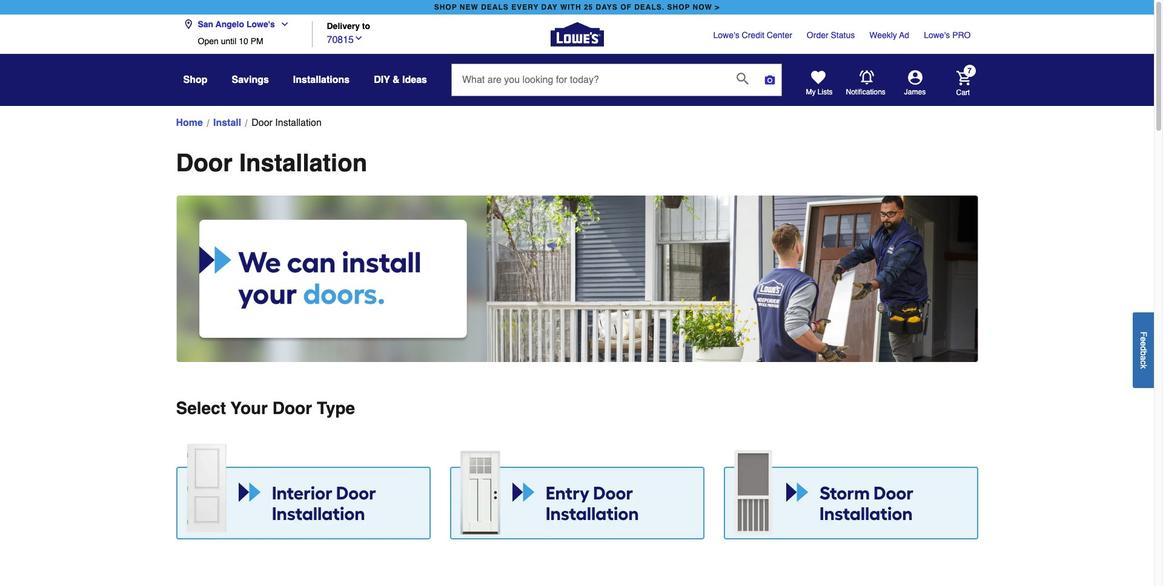 Task type: vqa. For each thing, say whether or not it's contained in the screenshot.
be
no



Task type: locate. For each thing, give the bounding box(es) containing it.
&
[[393, 75, 400, 85]]

lowe's
[[247, 19, 275, 29], [714, 30, 740, 40], [924, 30, 951, 40]]

lowe's for lowe's credit center
[[714, 30, 740, 40]]

door installation
[[252, 118, 322, 128], [176, 149, 367, 177]]

f e e d b a c k
[[1139, 332, 1149, 369]]

installations button
[[293, 69, 350, 91]]

diy & ideas button
[[374, 69, 427, 91]]

diy
[[374, 75, 390, 85]]

days
[[596, 3, 618, 12]]

70815 button
[[327, 31, 364, 47]]

1 shop from the left
[[434, 3, 457, 12]]

2 horizontal spatial lowe's
[[924, 30, 951, 40]]

weekly ad link
[[870, 29, 910, 41]]

order status link
[[807, 29, 855, 41]]

10
[[239, 36, 248, 46]]

shop left new on the left top of page
[[434, 3, 457, 12]]

e up b
[[1139, 342, 1149, 346]]

shop left now
[[668, 3, 691, 12]]

with
[[561, 3, 582, 12]]

lowe's left credit
[[714, 30, 740, 40]]

e up d
[[1139, 337, 1149, 342]]

lowe's inside lowe's pro link
[[924, 30, 951, 40]]

e
[[1139, 337, 1149, 342], [1139, 342, 1149, 346]]

door installation link
[[252, 116, 322, 130]]

chevron down image
[[275, 19, 290, 29], [354, 33, 364, 43]]

chevron down image down to
[[354, 33, 364, 43]]

c
[[1139, 361, 1149, 365]]

door installation down door installation link
[[176, 149, 367, 177]]

now
[[693, 3, 713, 12]]

installation down installations
[[275, 118, 322, 128]]

2 shop from the left
[[668, 3, 691, 12]]

25
[[584, 3, 594, 12]]

0 vertical spatial door installation
[[252, 118, 322, 128]]

f e e d b a c k button
[[1133, 313, 1155, 388]]

weekly ad
[[870, 30, 910, 40]]

1 e from the top
[[1139, 337, 1149, 342]]

installation down door installation link
[[239, 149, 367, 177]]

lowe's inside san angelo lowe's button
[[247, 19, 275, 29]]

None search field
[[452, 64, 782, 108]]

day
[[542, 3, 558, 12]]

lowe's credit center link
[[714, 29, 793, 41]]

your
[[231, 399, 268, 418]]

lists
[[818, 88, 833, 96]]

lowe's inside "lowe's credit center" link
[[714, 30, 740, 40]]

ad
[[900, 30, 910, 40]]

order
[[807, 30, 829, 40]]

1 vertical spatial installation
[[239, 149, 367, 177]]

lowe's pro link
[[924, 29, 971, 41]]

1 horizontal spatial shop
[[668, 3, 691, 12]]

lowe's home improvement lists image
[[811, 70, 826, 85]]

0 vertical spatial chevron down image
[[275, 19, 290, 29]]

1 horizontal spatial chevron down image
[[354, 33, 364, 43]]

door installation down installations
[[252, 118, 322, 128]]

1 horizontal spatial lowe's
[[714, 30, 740, 40]]

shop
[[434, 3, 457, 12], [668, 3, 691, 12]]

deals
[[481, 3, 509, 12]]

0 horizontal spatial chevron down image
[[275, 19, 290, 29]]

new
[[460, 3, 479, 12]]

interior door installation. image
[[176, 437, 431, 540]]

2 e from the top
[[1139, 342, 1149, 346]]

james
[[905, 88, 926, 96]]

lowe's left 'pro'
[[924, 30, 951, 40]]

shop new deals every day with 25 days of deals. shop now >
[[434, 3, 720, 12]]

0 horizontal spatial lowe's
[[247, 19, 275, 29]]

camera image
[[764, 74, 776, 86]]

0 vertical spatial installation
[[275, 118, 322, 128]]

door right install
[[252, 118, 273, 128]]

delivery
[[327, 21, 360, 31]]

0 horizontal spatial shop
[[434, 3, 457, 12]]

installation
[[275, 118, 322, 128], [239, 149, 367, 177]]

door
[[252, 118, 273, 128], [176, 149, 233, 177], [273, 399, 312, 418]]

storm door installation. image
[[724, 437, 979, 540]]

cart
[[957, 88, 970, 97]]

chevron down image inside san angelo lowe's button
[[275, 19, 290, 29]]

diy & ideas
[[374, 75, 427, 85]]

weekly
[[870, 30, 898, 40]]

1 vertical spatial chevron down image
[[354, 33, 364, 43]]

open
[[198, 36, 219, 46]]

0 vertical spatial door
[[252, 118, 273, 128]]

door right your
[[273, 399, 312, 418]]

savings button
[[232, 69, 269, 91]]

select
[[176, 399, 226, 418]]

my lists
[[806, 88, 833, 96]]

of
[[621, 3, 632, 12]]

chevron down image inside "70815" button
[[354, 33, 364, 43]]

james button
[[886, 70, 945, 97]]

lowe's up pm
[[247, 19, 275, 29]]

lowe's home improvement cart image
[[957, 71, 971, 85]]

chevron down image right the angelo
[[275, 19, 290, 29]]

7
[[968, 67, 972, 75]]

shop
[[183, 75, 208, 85]]

door down home
[[176, 149, 233, 177]]



Task type: describe. For each thing, give the bounding box(es) containing it.
search image
[[737, 73, 749, 85]]

installations
[[293, 75, 350, 85]]

angelo
[[216, 19, 244, 29]]

san angelo lowe's
[[198, 19, 275, 29]]

install link
[[213, 116, 241, 130]]

credit
[[742, 30, 765, 40]]

d
[[1139, 346, 1149, 351]]

center
[[767, 30, 793, 40]]

notifications
[[846, 88, 886, 96]]

my lists link
[[806, 70, 833, 97]]

f
[[1139, 332, 1149, 337]]

san angelo lowe's button
[[183, 12, 294, 36]]

b
[[1139, 351, 1149, 356]]

1 vertical spatial door installation
[[176, 149, 367, 177]]

we can install your doors. image
[[176, 196, 979, 362]]

san
[[198, 19, 213, 29]]

my
[[806, 88, 816, 96]]

lowe's credit center
[[714, 30, 793, 40]]

install
[[213, 118, 241, 128]]

lowe's pro
[[924, 30, 971, 40]]

delivery to
[[327, 21, 370, 31]]

open until 10 pm
[[198, 36, 263, 46]]

select your door type
[[176, 399, 355, 418]]

>
[[715, 3, 720, 12]]

savings
[[232, 75, 269, 85]]

shop button
[[183, 69, 208, 91]]

ideas
[[402, 75, 427, 85]]

2 vertical spatial door
[[273, 399, 312, 418]]

every
[[512, 3, 539, 12]]

1 vertical spatial door
[[176, 149, 233, 177]]

70815
[[327, 34, 354, 45]]

deals.
[[635, 3, 665, 12]]

status
[[831, 30, 855, 40]]

pm
[[251, 36, 263, 46]]

pro
[[953, 30, 971, 40]]

order status
[[807, 30, 855, 40]]

lowe's home improvement logo image
[[551, 8, 604, 61]]

location image
[[183, 19, 193, 29]]

until
[[221, 36, 237, 46]]

home link
[[176, 116, 203, 130]]

k
[[1139, 365, 1149, 369]]

entry door installation. image
[[450, 437, 705, 540]]

lowe's home improvement notification center image
[[860, 70, 874, 85]]

home
[[176, 118, 203, 128]]

type
[[317, 399, 355, 418]]

Search Query text field
[[452, 64, 727, 96]]

lowe's for lowe's pro
[[924, 30, 951, 40]]

to
[[362, 21, 370, 31]]

shop new deals every day with 25 days of deals. shop now > link
[[432, 0, 723, 15]]

a
[[1139, 356, 1149, 361]]



